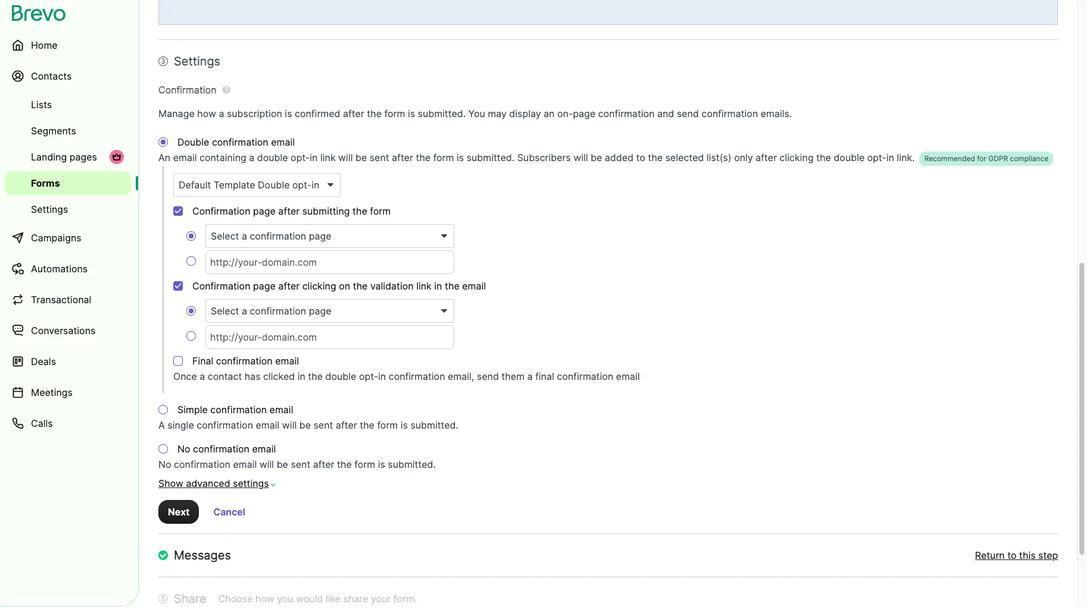 Task type: locate. For each thing, give the bounding box(es) containing it.
submitted.
[[418, 108, 466, 120], [467, 152, 515, 164], [410, 420, 458, 432], [388, 459, 436, 471]]

forms
[[31, 177, 60, 189]]

0 vertical spatial link
[[320, 152, 336, 164]]

show
[[158, 478, 183, 490]]

confirmation
[[598, 108, 655, 120], [702, 108, 758, 120], [212, 136, 268, 148], [216, 356, 273, 367], [389, 371, 445, 383], [557, 371, 613, 383], [210, 404, 267, 416], [197, 420, 253, 432], [193, 444, 249, 456], [174, 459, 230, 471]]

send left them
[[477, 371, 499, 383]]

1 horizontal spatial sent
[[313, 420, 333, 432]]

1 horizontal spatial how
[[255, 594, 274, 606]]

double left link.
[[834, 152, 865, 164]]

landing pages link
[[5, 145, 131, 169]]

conversations
[[31, 325, 95, 337]]

settings down forms at the left
[[31, 204, 68, 216]]

to right added on the top right of the page
[[636, 152, 645, 164]]

will
[[338, 152, 353, 164], [573, 152, 588, 164], [282, 420, 297, 432], [259, 459, 274, 471]]

0 horizontal spatial to
[[636, 152, 645, 164]]

1 vertical spatial page
[[253, 206, 276, 217]]

cancel button
[[204, 501, 255, 525]]

confirmation up advanced
[[174, 459, 230, 471]]

2 horizontal spatial double
[[834, 152, 865, 164]]

list(s)
[[707, 152, 731, 164]]

1 horizontal spatial send
[[677, 108, 699, 120]]

1 vertical spatial clicking
[[302, 281, 336, 292]]

contacts
[[31, 70, 72, 82]]

no up show
[[158, 459, 171, 471]]

form
[[384, 108, 405, 120], [433, 152, 454, 164], [370, 206, 391, 217], [377, 420, 398, 432], [354, 459, 375, 471]]

selected
[[665, 152, 704, 164]]

1 vertical spatial settings
[[31, 204, 68, 216]]

double
[[257, 152, 288, 164], [834, 152, 865, 164], [325, 371, 356, 383]]

clicking left the on
[[302, 281, 336, 292]]

how for share
[[255, 594, 274, 606]]

automations link
[[5, 255, 131, 283]]

double down http://your-domain.com text field
[[325, 371, 356, 383]]

may
[[488, 108, 507, 120]]

opt- down http://your-domain.com text field
[[359, 371, 378, 383]]

containing
[[199, 152, 246, 164]]

in
[[310, 152, 318, 164], [886, 152, 894, 164], [434, 281, 442, 292], [297, 371, 305, 383], [378, 371, 386, 383]]

clicked
[[263, 371, 295, 383]]

1 horizontal spatial double
[[325, 371, 356, 383]]

simple
[[177, 404, 208, 416]]

1 horizontal spatial to
[[1007, 550, 1016, 562]]

clicking down emails.
[[780, 152, 814, 164]]

has
[[245, 371, 261, 383]]

be
[[355, 152, 367, 164], [591, 152, 602, 164], [299, 420, 311, 432], [277, 459, 288, 471]]

1 horizontal spatial settings
[[174, 54, 220, 69]]

home link
[[5, 31, 131, 60]]

how
[[197, 108, 216, 120], [255, 594, 274, 606]]

lists link
[[5, 93, 131, 117]]

on
[[339, 281, 350, 292]]

1 horizontal spatial clicking
[[780, 152, 814, 164]]

send
[[677, 108, 699, 120], [477, 371, 499, 383]]

transactional
[[31, 294, 91, 306]]

return to this step
[[975, 550, 1058, 562]]

automations
[[31, 263, 88, 275]]

like
[[326, 594, 341, 606]]

confirmation page after submitting the form
[[192, 206, 391, 217]]

form.
[[393, 594, 417, 606]]

confirmation page after clicking on the validation link in the email
[[192, 281, 486, 292]]

once a contact has clicked in the double opt-in confirmation email, send them a final confirmation email
[[173, 371, 640, 383]]

link
[[320, 152, 336, 164], [416, 281, 432, 292]]

to left this
[[1007, 550, 1016, 562]]

1 vertical spatial no
[[158, 459, 171, 471]]

return
[[975, 550, 1005, 562]]

how left you
[[255, 594, 274, 606]]

1 vertical spatial how
[[255, 594, 274, 606]]

confirmation left email,
[[389, 371, 445, 383]]

confirmation up has
[[216, 356, 273, 367]]

send right "and"
[[677, 108, 699, 120]]

email
[[271, 136, 295, 148], [173, 152, 197, 164], [462, 281, 486, 292], [275, 356, 299, 367], [616, 371, 640, 383], [269, 404, 293, 416], [256, 420, 279, 432], [252, 444, 276, 456], [233, 459, 257, 471]]

http://your-domain.com text field
[[205, 251, 454, 275]]

opt- left link.
[[867, 152, 886, 164]]

how right manage at the top left
[[197, 108, 216, 120]]

1 horizontal spatial no
[[177, 444, 190, 456]]

a down final
[[200, 371, 205, 383]]

page for confirmation page after clicking on the validation link in the email
[[253, 281, 276, 292]]

home
[[31, 39, 58, 51]]

0 vertical spatial send
[[677, 108, 699, 120]]

campaigns link
[[5, 224, 131, 252]]

0 vertical spatial clicking
[[780, 152, 814, 164]]

will up no confirmation email will be sent after the form is submitted.
[[282, 420, 297, 432]]

1 vertical spatial link
[[416, 281, 432, 292]]

double down "double confirmation email" on the left of page
[[257, 152, 288, 164]]

0 horizontal spatial no
[[158, 459, 171, 471]]

your
[[371, 594, 391, 606]]

0 vertical spatial no
[[177, 444, 190, 456]]

2 vertical spatial page
[[253, 281, 276, 292]]

is
[[285, 108, 292, 120], [408, 108, 415, 120], [457, 152, 464, 164], [401, 420, 408, 432], [378, 459, 385, 471]]

no
[[177, 444, 190, 456], [158, 459, 171, 471]]

left___rvooi image
[[112, 152, 121, 162]]

return to this step button
[[975, 549, 1058, 563]]

to inside return to this step button
[[1007, 550, 1016, 562]]

no for no confirmation email
[[177, 444, 190, 456]]

will up 'settings'
[[259, 459, 274, 471]]

step
[[1038, 550, 1058, 562]]

link.
[[897, 152, 915, 164]]

link for will
[[320, 152, 336, 164]]

2 vertical spatial confirmation
[[192, 281, 250, 292]]

settings
[[174, 54, 220, 69], [31, 204, 68, 216]]

settings right 3
[[174, 54, 220, 69]]

confirmation left "and"
[[598, 108, 655, 120]]

a single confirmation email will be sent after the form is submitted.
[[158, 420, 458, 432]]

will right subscribers
[[573, 152, 588, 164]]

no down "single"
[[177, 444, 190, 456]]

opt-
[[291, 152, 310, 164], [867, 152, 886, 164], [359, 371, 378, 383]]

share
[[174, 593, 206, 607]]

2 horizontal spatial sent
[[370, 152, 389, 164]]

clicking
[[780, 152, 814, 164], [302, 281, 336, 292]]

opt- down confirmed at the top left
[[291, 152, 310, 164]]

sent
[[370, 152, 389, 164], [313, 420, 333, 432], [291, 459, 310, 471]]

1 vertical spatial confirmation
[[192, 206, 250, 217]]

link right validation
[[416, 281, 432, 292]]

would
[[296, 594, 323, 606]]

email,
[[448, 371, 474, 383]]

1 vertical spatial to
[[1007, 550, 1016, 562]]

0 vertical spatial confirmation
[[158, 84, 216, 96]]

and
[[657, 108, 674, 120]]

subscribers
[[517, 152, 571, 164]]

0 horizontal spatial link
[[320, 152, 336, 164]]

added
[[605, 152, 633, 164]]

transactional link
[[5, 286, 131, 314]]

0 horizontal spatial double
[[257, 152, 288, 164]]

0 horizontal spatial settings
[[31, 204, 68, 216]]

an email containing a double opt-in link will be sent after the form is submitted. subscribers will be added to the selected list(s) only after clicking the double opt-in link.
[[158, 152, 915, 164]]

link down confirmed at the top left
[[320, 152, 336, 164]]

0 vertical spatial to
[[636, 152, 645, 164]]

0 vertical spatial settings
[[174, 54, 220, 69]]

confirmation down simple confirmation email
[[197, 420, 253, 432]]

0 horizontal spatial how
[[197, 108, 216, 120]]

0 horizontal spatial sent
[[291, 459, 310, 471]]

1 horizontal spatial opt-
[[359, 371, 378, 383]]

0 vertical spatial how
[[197, 108, 216, 120]]

contacts link
[[5, 62, 131, 91]]

1 vertical spatial send
[[477, 371, 499, 383]]

confirmation
[[158, 84, 216, 96], [192, 206, 250, 217], [192, 281, 250, 292]]

1 horizontal spatial link
[[416, 281, 432, 292]]

a up "double confirmation email" on the left of page
[[219, 108, 224, 120]]

this
[[1019, 550, 1036, 562]]

after
[[343, 108, 364, 120], [392, 152, 413, 164], [756, 152, 777, 164], [278, 206, 300, 217], [278, 281, 300, 292], [336, 420, 357, 432], [313, 459, 334, 471]]



Task type: describe. For each thing, give the bounding box(es) containing it.
lists
[[31, 99, 52, 111]]

final confirmation email
[[192, 356, 299, 367]]

you
[[468, 108, 485, 120]]

landing pages
[[31, 151, 97, 163]]

submitting
[[302, 206, 350, 217]]

link for in
[[416, 281, 432, 292]]

confirmation for confirmation page after submitting the form
[[192, 206, 250, 217]]

an
[[544, 108, 555, 120]]

confirmed
[[295, 108, 340, 120]]

emails.
[[761, 108, 792, 120]]

choose
[[218, 594, 253, 606]]

confirmation right final
[[557, 371, 613, 383]]

confirmation up show advanced settings
[[193, 444, 249, 456]]

simple confirmation email
[[177, 404, 293, 416]]

a
[[158, 420, 165, 432]]

deals link
[[5, 348, 131, 376]]

final
[[192, 356, 213, 367]]

choose how you would like share your form.
[[218, 594, 417, 606]]

double
[[177, 136, 209, 148]]

display
[[509, 108, 541, 120]]

confirmation for confirmation
[[158, 84, 216, 96]]

landing
[[31, 151, 67, 163]]

0 vertical spatial page
[[573, 108, 595, 120]]

2 vertical spatial sent
[[291, 459, 310, 471]]

you
[[277, 594, 293, 606]]

confirmation up the list(s)
[[702, 108, 758, 120]]

no confirmation email
[[177, 444, 276, 456]]

deals
[[31, 356, 56, 368]]

segments
[[31, 125, 76, 137]]

compliance
[[1010, 154, 1049, 163]]

recommended for gdpr compliance
[[924, 154, 1049, 163]]

0 horizontal spatial opt-
[[291, 152, 310, 164]]

calls link
[[5, 410, 131, 438]]

gdpr
[[988, 154, 1008, 163]]

0 vertical spatial sent
[[370, 152, 389, 164]]

a down "double confirmation email" on the left of page
[[249, 152, 254, 164]]

manage how a subscription is confirmed after the form is submitted. you may display an on-page confirmation and send confirmation emails.
[[158, 108, 792, 120]]

recommended
[[924, 154, 975, 163]]

0 horizontal spatial clicking
[[302, 281, 336, 292]]

contact
[[208, 371, 242, 383]]

manage
[[158, 108, 195, 120]]

them
[[502, 371, 525, 383]]

segments link
[[5, 119, 131, 143]]

cancel
[[213, 507, 245, 519]]

no for no confirmation email will be sent after the form is submitted.
[[158, 459, 171, 471]]

http://your-domain.com text field
[[205, 326, 454, 350]]

a left final
[[527, 371, 533, 383]]

an
[[158, 152, 170, 164]]

meetings
[[31, 387, 73, 399]]

validation
[[370, 281, 414, 292]]

settings link
[[5, 198, 131, 221]]

campaigns
[[31, 232, 81, 244]]

only
[[734, 152, 753, 164]]

page for confirmation page after submitting the form
[[253, 206, 276, 217]]

advanced
[[186, 478, 230, 490]]

return image
[[158, 551, 168, 561]]

2 horizontal spatial opt-
[[867, 152, 886, 164]]

next button
[[158, 501, 199, 525]]

3
[[161, 57, 165, 66]]

how for confirmation
[[197, 108, 216, 120]]

pages
[[69, 151, 97, 163]]

will down confirmed at the top left
[[338, 152, 353, 164]]

single
[[167, 420, 194, 432]]

meetings link
[[5, 379, 131, 407]]

messages
[[174, 549, 231, 563]]

settings inside settings link
[[31, 204, 68, 216]]

share
[[343, 594, 368, 606]]

calls
[[31, 418, 53, 430]]

once
[[173, 371, 197, 383]]

confirmation up 'containing'
[[212, 136, 268, 148]]

no confirmation email will be sent after the form is submitted.
[[158, 459, 436, 471]]

0 horizontal spatial send
[[477, 371, 499, 383]]

forms link
[[5, 171, 131, 195]]

confirmation for confirmation page after clicking on the validation link in the email
[[192, 281, 250, 292]]

5
[[161, 595, 165, 604]]

settings
[[233, 478, 269, 490]]

for
[[977, 154, 986, 163]]

on-
[[557, 108, 573, 120]]

1 vertical spatial sent
[[313, 420, 333, 432]]

double confirmation email
[[177, 136, 295, 148]]

next
[[168, 507, 189, 519]]

show advanced settings
[[158, 478, 269, 490]]

confirmation down contact
[[210, 404, 267, 416]]

conversations link
[[5, 317, 131, 345]]

subscription
[[227, 108, 282, 120]]

final
[[535, 371, 554, 383]]



Task type: vqa. For each thing, say whether or not it's contained in the screenshot.
of to the bottom
no



